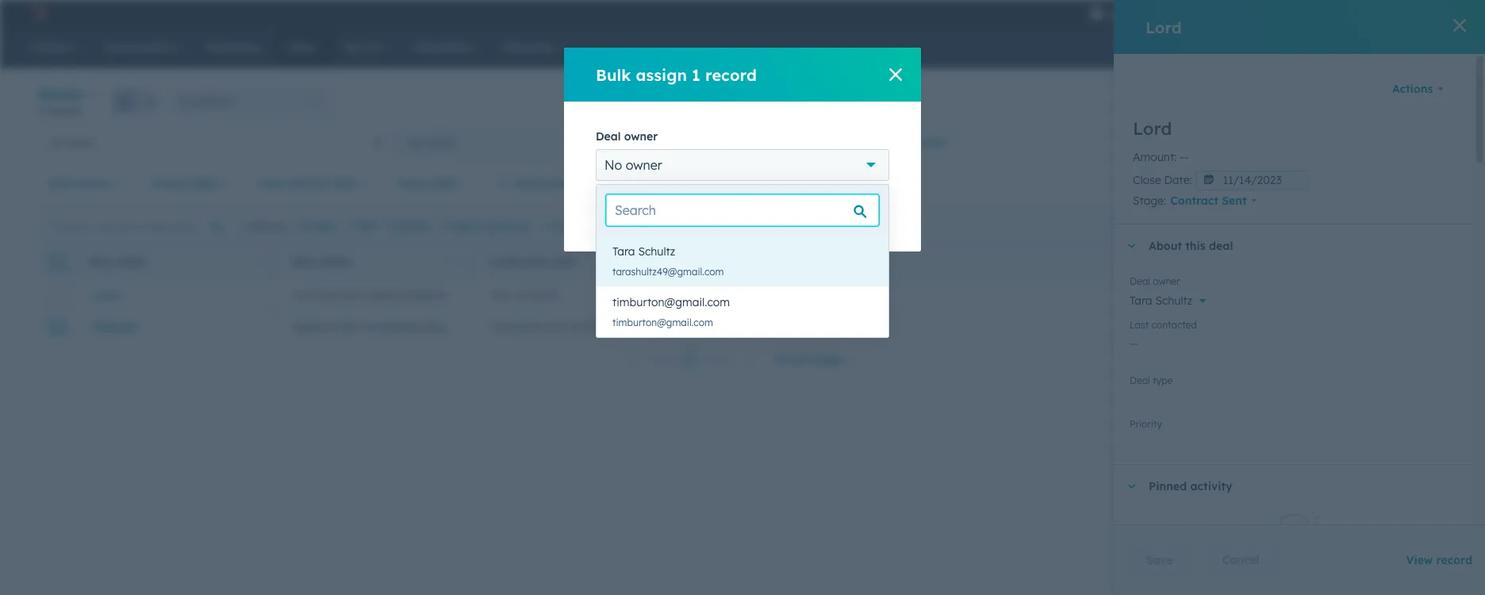Task type: vqa. For each thing, say whether or not it's contained in the screenshot.
the Pinned
yes



Task type: locate. For each thing, give the bounding box(es) containing it.
0 vertical spatial 2
[[1435, 6, 1441, 19]]

pipeline) inside button
[[456, 320, 501, 334]]

0 horizontal spatial cancel button
[[686, 201, 762, 232]]

date for close date
[[431, 176, 456, 190]]

date:
[[1164, 173, 1192, 187]]

1 horizontal spatial deals
[[427, 135, 454, 150]]

create left tasks
[[551, 220, 583, 232]]

2 right studios
[[1435, 6, 1441, 19]]

pipelines
[[193, 95, 232, 107]]

deal owner inside popup button
[[48, 176, 111, 190]]

activity right pinned
[[1191, 479, 1233, 494]]

2 tara schultz (tarashultz49@gmail.com) button from the top
[[670, 311, 922, 343]]

deals
[[66, 135, 94, 150], [427, 135, 454, 150]]

all left views on the right top of page
[[898, 135, 912, 149]]

1 horizontal spatial edit
[[1376, 220, 1393, 232]]

deals right my
[[427, 135, 454, 150]]

about this deal
[[1149, 239, 1233, 253]]

Search HubSpot search field
[[1262, 33, 1457, 60]]

1 vertical spatial lord
[[1133, 117, 1172, 140]]

create deal button
[[1368, 89, 1447, 115]]

save button
[[1127, 544, 1193, 576]]

0 horizontal spatial pipeline)
[[402, 288, 447, 302]]

date up edit button
[[332, 176, 357, 190]]

0 horizontal spatial add
[[451, 220, 470, 232]]

press to sort. element down update button
[[649, 255, 655, 269]]

edit
[[358, 220, 377, 232], [1376, 220, 1393, 232]]

1 horizontal spatial pipeline)
[[456, 320, 501, 334]]

this
[[1186, 239, 1206, 253]]

1 horizontal spatial close image
[[1454, 19, 1466, 32]]

contract inside 'button'
[[292, 288, 338, 302]]

1 vertical spatial contract
[[292, 288, 338, 302]]

create up search name or description search box
[[153, 176, 189, 190]]

schultz
[[638, 244, 675, 259], [743, 288, 781, 302], [1156, 294, 1193, 308], [743, 320, 781, 334]]

tara schultz
[[1130, 294, 1193, 308]]

close up the stage:
[[1133, 173, 1161, 187]]

0 horizontal spatial (sales
[[368, 288, 399, 302]]

edit left delete button
[[358, 220, 377, 232]]

1 vertical spatial timburton@gmail.com
[[613, 317, 713, 328]]

deal owner
[[596, 129, 658, 144], [48, 176, 111, 190], [688, 256, 753, 268], [1130, 275, 1180, 287]]

contract inside popup button
[[1170, 194, 1219, 208]]

view record link
[[1406, 553, 1473, 567]]

0 horizontal spatial cancel
[[705, 209, 742, 224]]

2 left records
[[38, 105, 43, 117]]

appointment scheduled (sales pipeline) button
[[273, 311, 501, 343]]

0 horizontal spatial 2
[[38, 105, 43, 117]]

1 horizontal spatial cancel button
[[1203, 544, 1279, 576]]

deal up the tara schultz
[[1130, 275, 1150, 287]]

(tarashultz49@gmail.com) for tomorrow at 11:42 am
[[784, 320, 922, 334]]

date down the my deals on the top of page
[[431, 176, 456, 190]]

contract down date:
[[1170, 194, 1219, 208]]

0 vertical spatial (sales
[[368, 288, 399, 302]]

columns
[[1396, 220, 1433, 232]]

sent down stage
[[341, 288, 365, 302]]

contract sent (sales pipeline)
[[292, 288, 447, 302]]

deal owner button
[[38, 167, 133, 199]]

activity for pinned
[[1191, 479, 1233, 494]]

list box
[[597, 236, 889, 337]]

2 horizontal spatial all
[[898, 135, 912, 149]]

date for create date
[[193, 176, 218, 190]]

create for create date
[[153, 176, 189, 190]]

0 horizontal spatial record
[[705, 65, 757, 85]]

1 vertical spatial cancel
[[1223, 553, 1260, 567]]

menu containing apoptosis studios 2
[[1079, 0, 1466, 25]]

view
[[1406, 553, 1433, 567]]

my
[[408, 135, 423, 150]]

all views link
[[888, 126, 957, 158]]

2 horizontal spatial press to sort. element
[[649, 255, 655, 269]]

1 vertical spatial last
[[1130, 319, 1149, 331]]

add inside button
[[451, 220, 470, 232]]

deals for all deals
[[66, 135, 94, 150]]

create for create deal
[[1382, 96, 1412, 108]]

0 vertical spatial pipeline)
[[402, 288, 447, 302]]

1 vertical spatial activity
[[1191, 479, 1233, 494]]

all down '2 records'
[[51, 135, 63, 150]]

0 horizontal spatial deals
[[66, 135, 94, 150]]

1 vertical spatial (tarashultz49@gmail.com)
[[784, 320, 922, 334]]

add left view
[[786, 135, 808, 149]]

deal owner down the all deals
[[48, 176, 111, 190]]

timburton@gmail.com up prev
[[613, 317, 713, 328]]

advanced filters (0)
[[514, 176, 624, 190]]

last inside popup button
[[259, 176, 283, 190]]

1 timburton@gmail.com from the top
[[613, 295, 730, 309]]

0 vertical spatial record
[[705, 65, 757, 85]]

lord right upgrade "icon"
[[1146, 17, 1182, 37]]

date down all deals button
[[193, 176, 218, 190]]

caret image
[[1127, 244, 1136, 248]]

1 vertical spatial sent
[[341, 288, 365, 302]]

1 vertical spatial deal
[[1209, 239, 1233, 253]]

add left to
[[451, 220, 470, 232]]

0 vertical spatial cancel
[[705, 209, 742, 224]]

0 horizontal spatial contract
[[292, 288, 338, 302]]

tara inside tara schultz tarashultz49@gmail.com
[[613, 244, 635, 259]]

(sales inside button
[[421, 320, 453, 334]]

edit inside 'button'
[[1376, 220, 1393, 232]]

1 horizontal spatial close
[[490, 256, 521, 268]]

hubspot link
[[19, 3, 60, 22]]

edit inside button
[[358, 220, 377, 232]]

all deals
[[51, 135, 94, 150]]

2 (tarashultz49@gmail.com) from the top
[[784, 320, 922, 334]]

delete
[[399, 220, 429, 232]]

lord up romper
[[94, 288, 119, 302]]

press to sort. element for deal stage
[[451, 255, 457, 269]]

assign
[[636, 65, 687, 85]]

2 edit from the left
[[1376, 220, 1393, 232]]

1 deals from the left
[[66, 135, 94, 150]]

actions
[[1392, 82, 1433, 96]]

close
[[1133, 173, 1161, 187], [398, 176, 428, 190], [490, 256, 521, 268]]

last for last activity date
[[259, 176, 283, 190]]

deal owner up no owner
[[596, 129, 658, 144]]

settings image
[[1267, 7, 1281, 21]]

1 vertical spatial pipeline)
[[456, 320, 501, 334]]

deal owner up timburton@gmail.com button
[[688, 256, 753, 268]]

advanced
[[514, 176, 569, 190]]

11:42
[[560, 320, 585, 334]]

1 horizontal spatial add
[[786, 135, 808, 149]]

1 horizontal spatial record
[[1437, 553, 1473, 567]]

0 vertical spatial activity
[[286, 176, 328, 190]]

(sales
[[368, 288, 399, 302], [421, 320, 453, 334]]

0 vertical spatial tara schultz (tarashultz49@gmail.com)
[[718, 288, 922, 302]]

pipeline)
[[402, 288, 447, 302], [456, 320, 501, 334]]

all inside popup button
[[179, 95, 190, 107]]

sent inside popup button
[[1222, 194, 1247, 208]]

studios
[[1396, 6, 1432, 19]]

contract
[[1170, 194, 1219, 208], [292, 288, 338, 302]]

1
[[692, 65, 701, 85], [241, 220, 246, 232], [687, 352, 693, 367]]

tara schultz button
[[1130, 285, 1458, 311]]

2 - from the left
[[1184, 150, 1189, 164]]

create inside popup button
[[153, 176, 189, 190]]

priority
[[1130, 418, 1162, 430]]

(tarashultz49@gmail.com)
[[784, 288, 922, 302], [784, 320, 922, 334]]

menu
[[1079, 0, 1466, 25]]

1 horizontal spatial sent
[[1222, 194, 1247, 208]]

close image up all views "link"
[[889, 68, 902, 81]]

1 edit from the left
[[358, 220, 377, 232]]

date
[[524, 256, 549, 268]]

3 press to sort. element from the left
[[649, 255, 655, 269]]

all inside "link"
[[898, 135, 912, 149]]

schultz up contacted
[[1156, 294, 1193, 308]]

1 horizontal spatial create
[[551, 220, 583, 232]]

0 vertical spatial timburton@gmail.com
[[613, 295, 730, 309]]

tara up last contacted
[[1130, 294, 1153, 308]]

1 horizontal spatial activity
[[1191, 479, 1233, 494]]

1 left selected
[[241, 220, 246, 232]]

owner down the all deals
[[77, 176, 111, 190]]

pipeline) up appointment scheduled (sales pipeline)
[[402, 288, 447, 302]]

2 timburton@gmail.com from the top
[[613, 317, 713, 328]]

0 vertical spatial last
[[259, 176, 283, 190]]

all inside button
[[51, 135, 63, 150]]

0 horizontal spatial activity
[[286, 176, 328, 190]]

press to sort. element down add to static list button
[[451, 255, 457, 269]]

deals banner
[[38, 83, 1447, 126]]

owner up the tara schultz
[[1153, 275, 1180, 287]]

0 horizontal spatial edit
[[358, 220, 377, 232]]

pipeline) inside 'button'
[[402, 288, 447, 302]]

last down the tara schultz
[[1130, 319, 1149, 331]]

1 vertical spatial cancel button
[[1203, 544, 1279, 576]]

0 horizontal spatial date
[[193, 176, 218, 190]]

next button
[[699, 349, 765, 370]]

0 vertical spatial contract
[[1170, 194, 1219, 208]]

create down search hubspot search box
[[1382, 96, 1412, 108]]

1 horizontal spatial all
[[179, 95, 190, 107]]

menu item
[[1163, 0, 1166, 25]]

add inside popup button
[[786, 135, 808, 149]]

press to sort. element down 1 selected
[[253, 255, 259, 269]]

1 vertical spatial close image
[[889, 68, 902, 81]]

activity for last
[[286, 176, 328, 190]]

tara left 'press to sort.' image
[[613, 244, 635, 259]]

filters
[[573, 176, 605, 190]]

close image up the search button
[[1454, 19, 1466, 32]]

sent inside 'button'
[[341, 288, 365, 302]]

contract sent
[[1170, 194, 1247, 208]]

0 vertical spatial create
[[1382, 96, 1412, 108]]

pipeline) down nov
[[456, 320, 501, 334]]

0 vertical spatial add
[[786, 135, 808, 149]]

activity inside dropdown button
[[1191, 479, 1233, 494]]

timburton@gmail.com down tarashultz49@gmail.com
[[613, 295, 730, 309]]

view
[[812, 135, 837, 149]]

tara schultz tarashultz49@gmail.com
[[613, 244, 724, 278]]

0 vertical spatial deal
[[1414, 96, 1434, 108]]

(edt)
[[552, 256, 577, 268]]

my deals button
[[395, 126, 752, 158]]

(sales inside 'button'
[[368, 288, 399, 302]]

tara schultz (tarashultz49@gmail.com) button for nov 14, 2023
[[670, 279, 922, 311]]

0 horizontal spatial last
[[259, 176, 283, 190]]

0 vertical spatial close image
[[1454, 19, 1466, 32]]

0 vertical spatial sent
[[1222, 194, 1247, 208]]

lord up amount
[[1133, 117, 1172, 140]]

1 vertical spatial 2
[[38, 105, 43, 117]]

1 inside button
[[687, 352, 693, 367]]

static
[[486, 220, 512, 232]]

schultz down timburton@gmail.com button
[[743, 320, 781, 334]]

0 horizontal spatial close image
[[889, 68, 902, 81]]

1 horizontal spatial (sales
[[421, 320, 453, 334]]

no owner button
[[596, 149, 889, 181]]

1 horizontal spatial press to sort. element
[[451, 255, 457, 269]]

add to static list button
[[439, 219, 529, 234]]

Search name or description search field
[[42, 212, 235, 241]]

2 horizontal spatial close
[[1133, 173, 1161, 187]]

cancel
[[705, 209, 742, 224], [1223, 553, 1260, 567]]

1 horizontal spatial cancel
[[1223, 553, 1260, 567]]

1 horizontal spatial contract
[[1170, 194, 1219, 208]]

2 vertical spatial create
[[551, 220, 583, 232]]

add for add to static list
[[451, 220, 470, 232]]

(0)
[[608, 176, 624, 190]]

sent for contract sent
[[1222, 194, 1247, 208]]

tomorrow
[[491, 320, 542, 334]]

contract sent button
[[1167, 191, 1268, 211]]

1 horizontal spatial deal
[[1414, 96, 1434, 108]]

deals for my deals
[[427, 135, 454, 150]]

1 horizontal spatial date
[[332, 176, 357, 190]]

1 right prev
[[687, 352, 693, 367]]

1 horizontal spatial last
[[1130, 319, 1149, 331]]

close image
[[1454, 19, 1466, 32], [889, 68, 902, 81]]

schultz up tarashultz49@gmail.com
[[638, 244, 675, 259]]

close down my
[[398, 176, 428, 190]]

timburton@gmail.com timburton@gmail.com
[[613, 295, 730, 328]]

deal inside button
[[1414, 96, 1434, 108]]

1 vertical spatial record
[[1437, 553, 1473, 567]]

1 vertical spatial tara schultz (tarashultz49@gmail.com)
[[718, 320, 922, 334]]

2 horizontal spatial date
[[431, 176, 456, 190]]

amount : --
[[1133, 150, 1189, 164]]

0 horizontal spatial create
[[153, 176, 189, 190]]

(sales up 'appointment scheduled (sales pipeline)' button
[[368, 288, 399, 302]]

record right the assign
[[705, 65, 757, 85]]

close date
[[398, 176, 456, 190]]

deal
[[596, 129, 621, 144], [48, 176, 74, 190], [89, 256, 114, 268], [291, 256, 317, 268], [688, 256, 713, 268], [1130, 275, 1150, 287], [1130, 375, 1150, 387]]

1 date from the left
[[193, 176, 218, 190]]

activity inside popup button
[[286, 176, 328, 190]]

sent down "mm/dd/yyyy" text field
[[1222, 194, 1247, 208]]

about this deal button
[[1114, 225, 1458, 268]]

edit left columns
[[1376, 220, 1393, 232]]

last contacted
[[1130, 319, 1197, 331]]

2 deals from the left
[[427, 135, 454, 150]]

activity up assign 'button'
[[286, 176, 328, 190]]

deal down the all deals
[[48, 176, 74, 190]]

close image for bulk assign 1 record
[[889, 68, 902, 81]]

create
[[1382, 96, 1412, 108], [153, 176, 189, 190], [551, 220, 583, 232]]

close for close date (edt)
[[490, 256, 521, 268]]

all left pipelines
[[179, 95, 190, 107]]

Search search field
[[606, 194, 879, 226]]

0 vertical spatial cancel button
[[686, 201, 762, 232]]

1 (tarashultz49@gmail.com) from the top
[[784, 288, 922, 302]]

pipeline) for appointment scheduled (sales pipeline)
[[456, 320, 501, 334]]

1 - from the left
[[1180, 150, 1184, 164]]

my deals
[[408, 135, 454, 150]]

deal inside popup button
[[48, 176, 74, 190]]

2 horizontal spatial create
[[1382, 96, 1412, 108]]

2 vertical spatial 1
[[687, 352, 693, 367]]

contract down deal stage
[[292, 288, 338, 302]]

3 date from the left
[[431, 176, 456, 190]]

0 horizontal spatial sent
[[341, 288, 365, 302]]

page
[[815, 352, 843, 367]]

last up selected
[[259, 176, 283, 190]]

add for add view (2/5)
[[786, 135, 808, 149]]

last for last contacted
[[1130, 319, 1149, 331]]

1 right the assign
[[692, 65, 701, 85]]

close inside popup button
[[398, 176, 428, 190]]

1 horizontal spatial 2
[[1435, 6, 1441, 19]]

owner right no
[[626, 157, 662, 173]]

close for close date
[[398, 176, 428, 190]]

0 vertical spatial (tarashultz49@gmail.com)
[[784, 288, 922, 302]]

1 for 1 selected
[[241, 220, 246, 232]]

0 horizontal spatial press to sort. element
[[253, 255, 259, 269]]

0 vertical spatial lord
[[1146, 17, 1182, 37]]

group
[[113, 88, 163, 114]]

tomorrow at 11:42 am button
[[471, 311, 670, 343]]

2023
[[533, 288, 558, 302]]

0 horizontal spatial close
[[398, 176, 428, 190]]

1 vertical spatial 1
[[241, 220, 246, 232]]

press to sort. element
[[253, 255, 259, 269], [451, 255, 457, 269], [649, 255, 655, 269]]

1 for 1
[[687, 352, 693, 367]]

1 tara schultz (tarashultz49@gmail.com) button from the top
[[670, 279, 922, 311]]

(sales right scheduled
[[421, 320, 453, 334]]

2 press to sort. element from the left
[[451, 255, 457, 269]]

appointment
[[292, 320, 361, 334]]

pinned activity
[[1149, 479, 1233, 494]]

activity
[[286, 176, 328, 190], [1191, 479, 1233, 494]]

1 vertical spatial create
[[153, 176, 189, 190]]

calling icon image
[[1174, 6, 1188, 21]]

50 per page button
[[765, 344, 864, 375]]

deals down records
[[66, 135, 94, 150]]

cancel button
[[686, 201, 762, 232], [1203, 544, 1279, 576]]

2 vertical spatial lord
[[94, 288, 119, 302]]

1 tara schultz (tarashultz49@gmail.com) from the top
[[718, 288, 922, 302]]

0 horizontal spatial all
[[51, 135, 63, 150]]

0 horizontal spatial deal
[[1209, 239, 1233, 253]]

1 vertical spatial (sales
[[421, 320, 453, 334]]

create inside deals banner
[[1382, 96, 1412, 108]]

record right view
[[1437, 553, 1473, 567]]

close left the date
[[490, 256, 521, 268]]

1 vertical spatial add
[[451, 220, 470, 232]]

2 tara schultz (tarashultz49@gmail.com) from the top
[[718, 320, 922, 334]]



Task type: describe. For each thing, give the bounding box(es) containing it.
close for close date:
[[1133, 173, 1161, 187]]

type
[[1153, 375, 1173, 387]]

all pipelines
[[179, 95, 232, 107]]

Last contacted text field
[[1130, 329, 1458, 354]]

prev
[[651, 352, 676, 367]]

stage:
[[1133, 194, 1167, 208]]

1 selected
[[241, 220, 285, 232]]

pipeline) for contract sent (sales pipeline)
[[402, 288, 447, 302]]

save
[[1147, 553, 1173, 567]]

cancel button for update
[[686, 201, 762, 232]]

edit button
[[345, 219, 377, 234]]

no owner
[[605, 157, 662, 173]]

schultz down tara schultz button
[[743, 288, 781, 302]]

upgrade image
[[1090, 7, 1104, 21]]

pagination navigation
[[621, 349, 765, 370]]

assign
[[304, 220, 335, 232]]

create date button
[[142, 167, 239, 199]]

cancel for update
[[705, 209, 742, 224]]

actions button
[[1382, 73, 1454, 105]]

owner up no owner
[[624, 129, 658, 144]]

edit columns
[[1376, 220, 1433, 232]]

no
[[605, 157, 622, 173]]

deal stage
[[291, 256, 351, 268]]

list
[[515, 220, 529, 232]]

1 press to sort. element from the left
[[253, 255, 259, 269]]

stage
[[320, 256, 351, 268]]

create deal
[[1382, 96, 1434, 108]]

contacted
[[1152, 319, 1197, 331]]

calling icon button
[[1168, 2, 1195, 23]]

romper link
[[94, 320, 254, 334]]

:
[[1174, 150, 1177, 164]]

timburton@gmail.com button
[[597, 286, 889, 318]]

apoptosis studios 2 button
[[1317, 0, 1465, 25]]

all deals button
[[38, 126, 395, 158]]

owner inside dropdown button
[[626, 157, 662, 173]]

cancel for save
[[1223, 553, 1260, 567]]

sent for contract sent (sales pipeline)
[[341, 288, 365, 302]]

selected
[[248, 220, 285, 232]]

tara schultz (tarashultz49@gmail.com) for tomorrow at 11:42 am
[[718, 320, 922, 334]]

(sales for sent
[[368, 288, 399, 302]]

close image for lord
[[1454, 19, 1466, 32]]

schultz inside tara schultz popup button
[[1156, 294, 1193, 308]]

at
[[546, 320, 557, 334]]

list box containing tara schultz
[[597, 236, 889, 337]]

hubspot image
[[29, 3, 48, 22]]

add to static list
[[451, 220, 529, 232]]

per
[[793, 352, 811, 367]]

deal right 'press to sort.' image
[[688, 256, 713, 268]]

group inside deals banner
[[113, 88, 163, 114]]

deal inside dropdown button
[[1209, 239, 1233, 253]]

deal up no
[[596, 129, 621, 144]]

2 date from the left
[[332, 176, 357, 190]]

tara schultz button
[[597, 236, 889, 267]]

close date button
[[388, 167, 478, 199]]

deal left stage
[[291, 256, 317, 268]]

(2/5)
[[841, 135, 868, 149]]

owner up timburton@gmail.com button
[[716, 256, 753, 268]]

tasks
[[586, 220, 611, 232]]

about
[[1149, 239, 1182, 253]]

assign button
[[292, 219, 335, 234]]

MM/DD/YYYY text field
[[1196, 170, 1309, 190]]

am
[[588, 320, 605, 334]]

tomorrow at 11:42 am
[[491, 320, 605, 334]]

contract sent (sales pipeline) button
[[273, 279, 471, 311]]

last activity date
[[259, 176, 357, 190]]

all for all views
[[898, 135, 912, 149]]

schultz inside tara schultz tarashultz49@gmail.com
[[638, 244, 675, 259]]

bulk
[[596, 65, 631, 85]]

contract for contract sent
[[1170, 194, 1219, 208]]

edit for edit
[[358, 220, 377, 232]]

nov 14, 2023
[[491, 288, 558, 302]]

nov 14, 2023 button
[[471, 279, 670, 311]]

tara schultz (tarashultz49@gmail.com) for nov 14, 2023
[[718, 288, 922, 302]]

caret image
[[1127, 485, 1136, 489]]

deal owner up the tara schultz
[[1130, 275, 1180, 287]]

add view (2/5) button
[[759, 126, 888, 158]]

all for all deals
[[51, 135, 63, 150]]

deal left name
[[89, 256, 114, 268]]

tara schultz (tarashultz49@gmail.com) button for tomorrow at 11:42 am
[[670, 311, 922, 343]]

(tarashultz49@gmail.com) for nov 14, 2023
[[784, 288, 922, 302]]

settings link
[[1264, 4, 1284, 21]]

timburton@gmail.com inside timburton@gmail.com timburton@gmail.com
[[613, 317, 713, 328]]

deal type
[[1130, 375, 1173, 387]]

deals
[[38, 84, 82, 104]]

pinned
[[1149, 479, 1187, 494]]

amount
[[1133, 150, 1174, 164]]

apoptosis studios 2
[[1344, 6, 1441, 19]]

export
[[1316, 220, 1345, 232]]

cancel button for save
[[1203, 544, 1279, 576]]

create for create tasks
[[551, 220, 583, 232]]

create tasks
[[551, 220, 611, 232]]

contract for contract sent (sales pipeline)
[[292, 288, 338, 302]]

0 vertical spatial 1
[[692, 65, 701, 85]]

export button
[[1305, 216, 1356, 237]]

owner inside popup button
[[77, 176, 111, 190]]

1 button
[[682, 349, 699, 370]]

deal left type
[[1130, 375, 1150, 387]]

appointment scheduled (sales pipeline)
[[292, 320, 501, 334]]

tara inside popup button
[[1130, 294, 1153, 308]]

(sales for scheduled
[[421, 320, 453, 334]]

all views
[[898, 135, 947, 149]]

apoptosis
[[1344, 6, 1393, 19]]

update button
[[596, 201, 676, 232]]

search button
[[1444, 33, 1471, 60]]

bulk assign 1 record
[[596, 65, 757, 85]]

to
[[473, 220, 483, 232]]

prev button
[[621, 349, 682, 370]]

tarashultz49@gmail.com
[[613, 266, 724, 278]]

edit for edit columns
[[1376, 220, 1393, 232]]

50 per page
[[775, 352, 843, 367]]

close date (edt)
[[490, 256, 577, 268]]

edit columns button
[[1365, 216, 1443, 237]]

tara down tara schultz button
[[718, 288, 740, 302]]

next
[[705, 352, 731, 367]]

50
[[775, 352, 789, 367]]

lord link
[[94, 288, 254, 302]]

14,
[[515, 288, 530, 302]]

scheduled
[[364, 320, 418, 334]]

deals button
[[38, 83, 97, 106]]

search image
[[1452, 41, 1463, 52]]

view record
[[1406, 553, 1473, 567]]

name
[[117, 256, 146, 268]]

press to sort. image
[[649, 255, 655, 266]]

press to sort. element for close date (edt)
[[649, 255, 655, 269]]

help image
[[1241, 7, 1255, 21]]

tara down timburton@gmail.com button
[[718, 320, 740, 334]]

2 inside deals banner
[[38, 105, 43, 117]]

all for all pipelines
[[179, 95, 190, 107]]

update
[[616, 209, 656, 224]]

2 inside popup button
[[1435, 6, 1441, 19]]

close date:
[[1133, 173, 1192, 187]]

pinned activity button
[[1114, 465, 1458, 508]]



